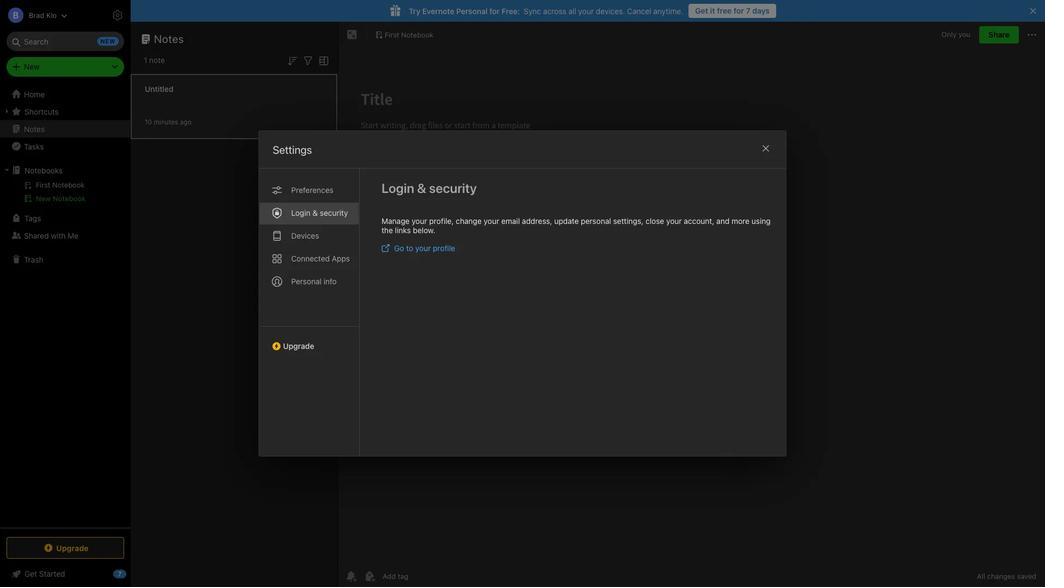 Task type: describe. For each thing, give the bounding box(es) containing it.
your right close
[[666, 217, 682, 226]]

settings,
[[613, 217, 644, 226]]

login inside tab list
[[291, 208, 310, 218]]

trash link
[[0, 251, 130, 268]]

connected apps
[[291, 254, 350, 263]]

go to your profile button
[[382, 244, 455, 253]]

close image
[[759, 142, 772, 155]]

get
[[695, 6, 708, 15]]

notebook for first notebook
[[401, 30, 434, 39]]

10
[[145, 118, 152, 126]]

only you
[[942, 30, 971, 39]]

7
[[746, 6, 751, 15]]

manage
[[382, 217, 410, 226]]

0 vertical spatial login
[[382, 181, 414, 196]]

only
[[942, 30, 957, 39]]

changes
[[987, 573, 1015, 581]]

all changes saved
[[977, 573, 1037, 581]]

try
[[409, 6, 420, 16]]

new for new notebook
[[36, 194, 51, 203]]

1 horizontal spatial login & security
[[382, 181, 477, 196]]

shared
[[24, 231, 49, 240]]

personal info
[[291, 277, 337, 286]]

& inside tab list
[[313, 208, 318, 218]]

home
[[24, 90, 45, 99]]

Note Editor text field
[[338, 74, 1045, 566]]

links
[[395, 226, 411, 235]]

new notebook
[[36, 194, 86, 203]]

more
[[732, 217, 750, 226]]

1 horizontal spatial upgrade
[[283, 342, 314, 351]]

change
[[456, 217, 482, 226]]

update
[[554, 217, 579, 226]]

devices.
[[596, 6, 625, 16]]

it
[[710, 6, 715, 15]]

shared with me
[[24, 231, 79, 240]]

all
[[977, 573, 985, 581]]

below.
[[413, 226, 435, 235]]

shortcuts button
[[0, 103, 130, 120]]

security inside tab list
[[320, 208, 348, 218]]

and
[[717, 217, 730, 226]]

notes inside tree
[[24, 124, 45, 134]]

devices
[[291, 231, 319, 241]]

you
[[959, 30, 971, 39]]

for for 7
[[734, 6, 744, 15]]

tags button
[[0, 210, 130, 227]]

0 horizontal spatial upgrade
[[56, 544, 89, 553]]

saved
[[1017, 573, 1037, 581]]

tasks button
[[0, 138, 130, 155]]

1 horizontal spatial notes
[[154, 33, 184, 45]]

trash
[[24, 255, 43, 264]]

new for new
[[24, 62, 40, 71]]

1 vertical spatial upgrade button
[[7, 538, 124, 560]]

account,
[[684, 217, 714, 226]]

using
[[752, 217, 771, 226]]

all
[[568, 6, 576, 16]]

personal
[[581, 217, 611, 226]]

ago
[[180, 118, 191, 126]]

profile
[[433, 244, 455, 253]]

close
[[646, 217, 664, 226]]

login & security inside tab list
[[291, 208, 348, 218]]

info
[[324, 277, 337, 286]]

sync
[[524, 6, 541, 16]]

minutes
[[154, 118, 178, 126]]

1
[[144, 56, 147, 65]]

note
[[149, 56, 165, 65]]



Task type: vqa. For each thing, say whether or not it's contained in the screenshot.
Add tag icon
yes



Task type: locate. For each thing, give the bounding box(es) containing it.
new
[[24, 62, 40, 71], [36, 194, 51, 203]]

0 horizontal spatial login
[[291, 208, 310, 218]]

0 vertical spatial upgrade
[[283, 342, 314, 351]]

0 horizontal spatial upgrade button
[[7, 538, 124, 560]]

notebook for new notebook
[[53, 194, 86, 203]]

1 vertical spatial login & security
[[291, 208, 348, 218]]

upgrade button
[[259, 327, 359, 355], [7, 538, 124, 560]]

1 vertical spatial personal
[[291, 277, 322, 286]]

1 vertical spatial &
[[313, 208, 318, 218]]

None search field
[[14, 32, 116, 51]]

tab list
[[259, 169, 360, 457]]

address,
[[522, 217, 552, 226]]

& up below.
[[417, 181, 426, 196]]

0 vertical spatial login & security
[[382, 181, 477, 196]]

1 horizontal spatial security
[[429, 181, 477, 196]]

tree
[[0, 85, 131, 528]]

new inside popup button
[[24, 62, 40, 71]]

login up manage
[[382, 181, 414, 196]]

manage your profile, change your email address, update personal settings, close your account, and more using the links below.
[[382, 217, 771, 235]]

for left 7 on the right top of the page
[[734, 6, 744, 15]]

first notebook
[[385, 30, 434, 39]]

tasks
[[24, 142, 44, 151]]

notes up note
[[154, 33, 184, 45]]

0 horizontal spatial security
[[320, 208, 348, 218]]

0 horizontal spatial notebook
[[53, 194, 86, 203]]

personal inside tab list
[[291, 277, 322, 286]]

settings
[[273, 144, 312, 156]]

notebook
[[401, 30, 434, 39], [53, 194, 86, 203]]

notebook inside button
[[401, 30, 434, 39]]

& down preferences
[[313, 208, 318, 218]]

0 horizontal spatial personal
[[291, 277, 322, 286]]

untitled
[[145, 84, 173, 93]]

0 vertical spatial notebook
[[401, 30, 434, 39]]

personal down the connected
[[291, 277, 322, 286]]

tree containing home
[[0, 85, 131, 528]]

evernote
[[422, 6, 454, 16]]

1 horizontal spatial notebook
[[401, 30, 434, 39]]

personal right evernote
[[456, 6, 488, 16]]

your
[[578, 6, 594, 16], [412, 217, 427, 226], [484, 217, 499, 226], [666, 217, 682, 226], [415, 244, 431, 253]]

your right to
[[415, 244, 431, 253]]

shortcuts
[[24, 107, 59, 116]]

login
[[382, 181, 414, 196], [291, 208, 310, 218]]

2 for from the left
[[490, 6, 500, 16]]

notebook down try
[[401, 30, 434, 39]]

1 horizontal spatial upgrade button
[[259, 327, 359, 355]]

notes
[[154, 33, 184, 45], [24, 124, 45, 134]]

0 vertical spatial upgrade button
[[259, 327, 359, 355]]

new up tags
[[36, 194, 51, 203]]

personal
[[456, 6, 488, 16], [291, 277, 322, 286]]

0 vertical spatial security
[[429, 181, 477, 196]]

1 vertical spatial new
[[36, 194, 51, 203]]

1 vertical spatial notebook
[[53, 194, 86, 203]]

1 horizontal spatial for
[[734, 6, 744, 15]]

new notebook button
[[0, 192, 130, 205]]

for inside 'button'
[[734, 6, 744, 15]]

go
[[394, 244, 404, 253]]

first
[[385, 30, 399, 39]]

0 vertical spatial &
[[417, 181, 426, 196]]

free:
[[502, 6, 520, 16]]

1 horizontal spatial login
[[382, 181, 414, 196]]

days
[[752, 6, 770, 15]]

Search text field
[[14, 32, 116, 51]]

your right all
[[578, 6, 594, 16]]

1 vertical spatial notes
[[24, 124, 45, 134]]

settings image
[[111, 9, 124, 22]]

anytime.
[[653, 6, 683, 16]]

&
[[417, 181, 426, 196], [313, 208, 318, 218]]

security
[[429, 181, 477, 196], [320, 208, 348, 218]]

for left free:
[[490, 6, 500, 16]]

1 vertical spatial login
[[291, 208, 310, 218]]

notes link
[[0, 120, 130, 138]]

login & security
[[382, 181, 477, 196], [291, 208, 348, 218]]

to
[[406, 244, 413, 253]]

get it free for 7 days button
[[689, 4, 776, 18]]

profile,
[[429, 217, 454, 226]]

shared with me link
[[0, 227, 130, 244]]

0 vertical spatial personal
[[456, 6, 488, 16]]

new up the "home"
[[24, 62, 40, 71]]

upgrade button inside tab list
[[259, 327, 359, 355]]

free
[[717, 6, 732, 15]]

expand notebooks image
[[3, 166, 11, 175]]

1 horizontal spatial personal
[[456, 6, 488, 16]]

your right links
[[412, 217, 427, 226]]

notebooks link
[[0, 162, 130, 179]]

1 vertical spatial upgrade
[[56, 544, 89, 553]]

1 horizontal spatial &
[[417, 181, 426, 196]]

expand note image
[[346, 28, 359, 41]]

login & security up profile,
[[382, 181, 477, 196]]

upgrade
[[283, 342, 314, 351], [56, 544, 89, 553]]

connected
[[291, 254, 330, 263]]

10 minutes ago
[[145, 118, 191, 126]]

login & security down preferences
[[291, 208, 348, 218]]

notes up "tasks"
[[24, 124, 45, 134]]

share button
[[979, 26, 1019, 44]]

cancel
[[627, 6, 651, 16]]

login up devices
[[291, 208, 310, 218]]

new inside button
[[36, 194, 51, 203]]

note window element
[[338, 22, 1045, 588]]

first notebook button
[[371, 27, 437, 42]]

0 horizontal spatial notes
[[24, 124, 45, 134]]

me
[[68, 231, 79, 240]]

with
[[51, 231, 66, 240]]

try evernote personal for free: sync across all your devices. cancel anytime.
[[409, 6, 683, 16]]

security down preferences
[[320, 208, 348, 218]]

for
[[734, 6, 744, 15], [490, 6, 500, 16]]

share
[[989, 30, 1010, 39]]

apps
[[332, 254, 350, 263]]

1 vertical spatial security
[[320, 208, 348, 218]]

new button
[[7, 57, 124, 77]]

0 horizontal spatial login & security
[[291, 208, 348, 218]]

new notebook group
[[0, 179, 130, 210]]

preferences
[[291, 186, 333, 195]]

notebook up tags button
[[53, 194, 86, 203]]

email
[[501, 217, 520, 226]]

tags
[[24, 214, 41, 223]]

0 horizontal spatial for
[[490, 6, 500, 16]]

1 note
[[144, 56, 165, 65]]

go to your profile
[[394, 244, 455, 253]]

tab list containing preferences
[[259, 169, 360, 457]]

0 vertical spatial new
[[24, 62, 40, 71]]

across
[[543, 6, 566, 16]]

security up profile,
[[429, 181, 477, 196]]

0 vertical spatial notes
[[154, 33, 184, 45]]

1 for from the left
[[734, 6, 744, 15]]

add a reminder image
[[345, 571, 358, 584]]

home link
[[0, 85, 131, 103]]

add tag image
[[363, 571, 376, 584]]

for for free:
[[490, 6, 500, 16]]

0 horizontal spatial &
[[313, 208, 318, 218]]

notebooks
[[24, 166, 63, 175]]

get it free for 7 days
[[695, 6, 770, 15]]

the
[[382, 226, 393, 235]]

your left email
[[484, 217, 499, 226]]

notebook inside button
[[53, 194, 86, 203]]



